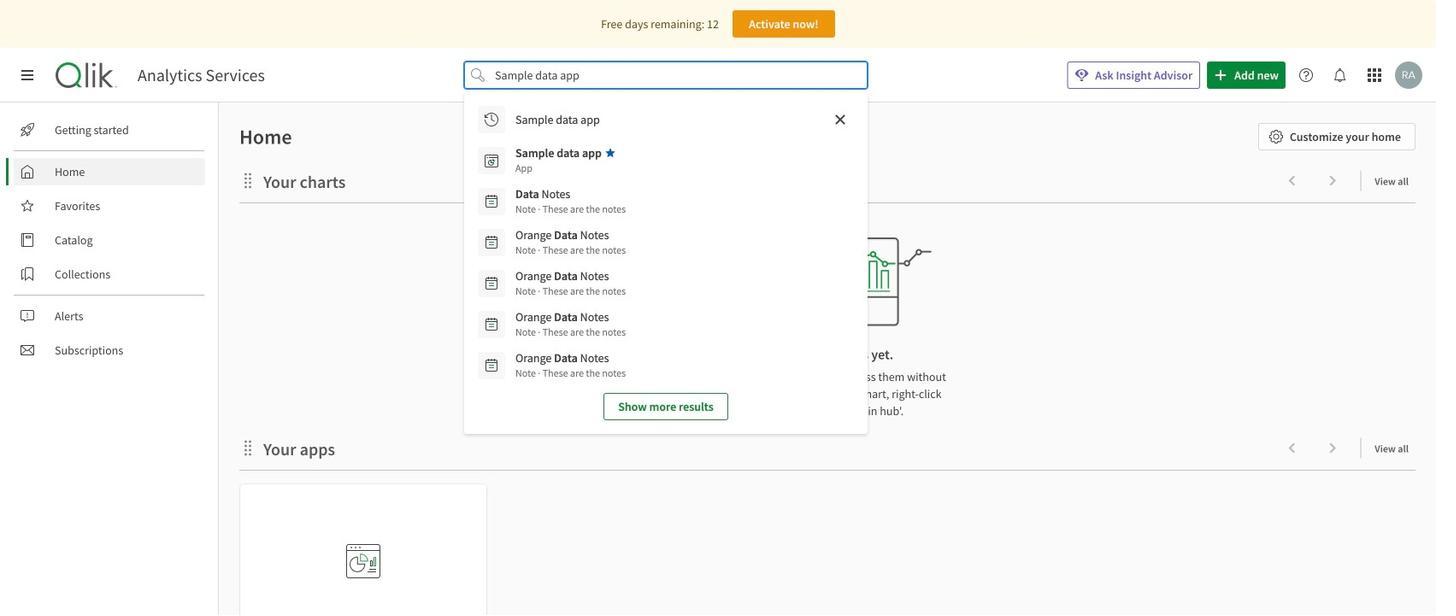 Task type: locate. For each thing, give the bounding box(es) containing it.
Search for content text field
[[492, 62, 841, 89]]

these are the notes element
[[516, 202, 626, 217], [516, 243, 626, 258], [516, 284, 626, 299], [516, 325, 626, 340], [516, 366, 626, 381]]

recently searched item image
[[485, 113, 499, 127]]

move collection image
[[239, 172, 257, 189], [239, 440, 257, 457]]

main content
[[212, 103, 1437, 616]]

sample data app element
[[516, 145, 602, 161]]

1 these are the notes element from the top
[[516, 202, 626, 217]]

analytics services element
[[138, 65, 265, 86]]

0 vertical spatial move collection image
[[239, 172, 257, 189]]

favorited item image
[[605, 148, 616, 158]]

ruby anderson image
[[1396, 62, 1423, 89]]

2 these are the notes element from the top
[[516, 243, 626, 258]]

list box
[[471, 99, 861, 428]]

5 these are the notes element from the top
[[516, 366, 626, 381]]

4 these are the notes element from the top
[[516, 325, 626, 340]]



Task type: describe. For each thing, give the bounding box(es) containing it.
1 vertical spatial move collection image
[[239, 440, 257, 457]]

navigation pane element
[[0, 109, 218, 371]]

3 these are the notes element from the top
[[516, 284, 626, 299]]

close sidebar menu image
[[21, 68, 34, 82]]



Task type: vqa. For each thing, say whether or not it's contained in the screenshot.
notifications bundled in a daily email digest icon
no



